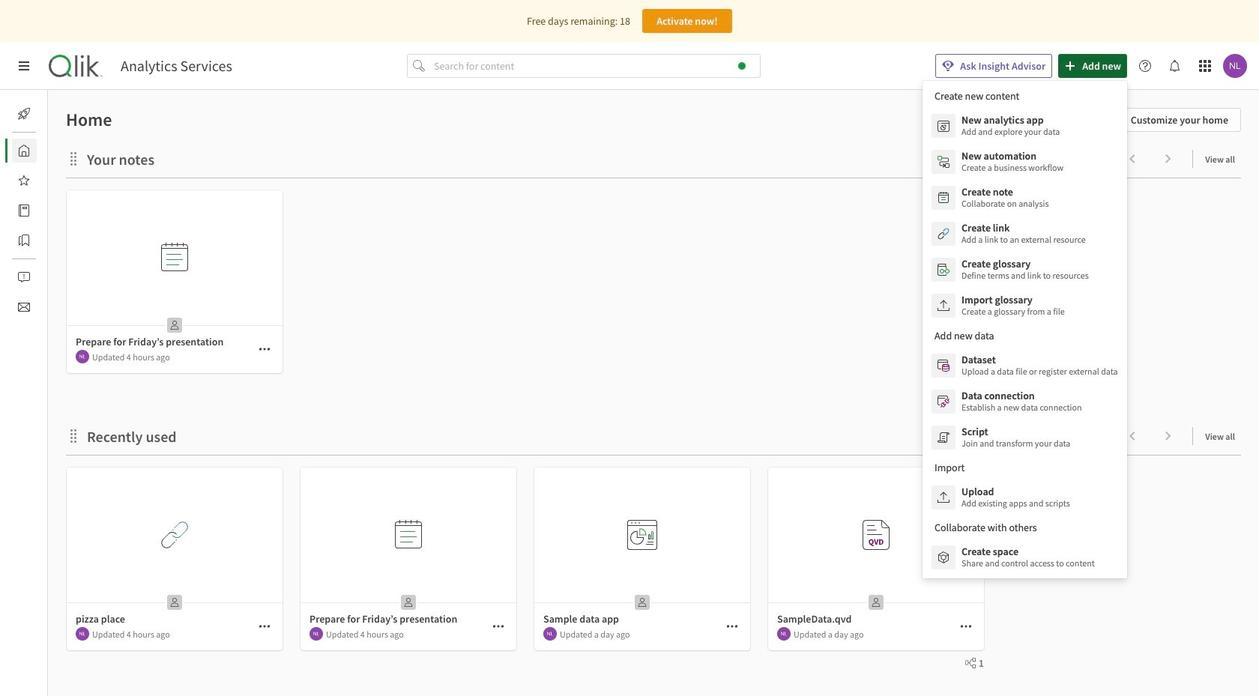 Task type: locate. For each thing, give the bounding box(es) containing it.
main content
[[42, 90, 1259, 696]]

home badge image
[[738, 62, 746, 70]]

0 horizontal spatial noah lott image
[[76, 627, 89, 641]]

2 horizontal spatial noah lott image
[[777, 627, 791, 641]]

noah lott image
[[76, 627, 89, 641], [544, 627, 557, 641]]

favorites image
[[18, 175, 30, 187]]

10 menu item from the top
[[923, 480, 1127, 516]]

noah lott element
[[76, 350, 89, 364], [76, 627, 89, 641], [310, 627, 323, 641], [544, 627, 557, 641], [777, 627, 791, 641]]

move collection image
[[66, 151, 81, 166]]

1 horizontal spatial noah lott image
[[544, 627, 557, 641]]

0 horizontal spatial noah lott image
[[76, 350, 89, 364]]

11 menu item from the top
[[923, 540, 1127, 576]]

1 menu item from the top
[[923, 108, 1127, 144]]

home image
[[18, 145, 30, 157]]

9 menu item from the top
[[923, 420, 1127, 456]]

getting started image
[[18, 108, 30, 120]]

menu item
[[923, 108, 1127, 144], [923, 144, 1127, 180], [923, 180, 1127, 216], [923, 216, 1127, 252], [923, 252, 1127, 288], [923, 288, 1127, 324], [923, 348, 1127, 384], [923, 384, 1127, 420], [923, 420, 1127, 456], [923, 480, 1127, 516], [923, 540, 1127, 576]]

7 menu item from the top
[[923, 348, 1127, 384]]

navigation pane element
[[0, 96, 48, 325]]

noah lott image
[[76, 350, 89, 364], [310, 627, 323, 641], [777, 627, 791, 641]]

catalog image
[[18, 205, 30, 217]]

1 horizontal spatial noah lott image
[[310, 627, 323, 641]]

menu
[[923, 81, 1127, 579]]



Task type: describe. For each thing, give the bounding box(es) containing it.
1 noah lott image from the left
[[76, 627, 89, 641]]

move collection image
[[66, 428, 81, 443]]

6 menu item from the top
[[923, 288, 1127, 324]]

8 menu item from the top
[[923, 384, 1127, 420]]

2 menu item from the top
[[923, 144, 1127, 180]]

2 noah lott image from the left
[[544, 627, 557, 641]]

subscriptions image
[[18, 301, 30, 313]]

3 menu item from the top
[[923, 180, 1127, 216]]

5 menu item from the top
[[923, 252, 1127, 288]]

alerts image
[[18, 271, 30, 283]]

collections image
[[18, 235, 30, 247]]

4 menu item from the top
[[923, 216, 1127, 252]]

analytics services element
[[121, 57, 232, 75]]

open sidebar menu image
[[18, 60, 30, 72]]



Task type: vqa. For each thing, say whether or not it's contained in the screenshot.
second menu item from the top of the page
yes



